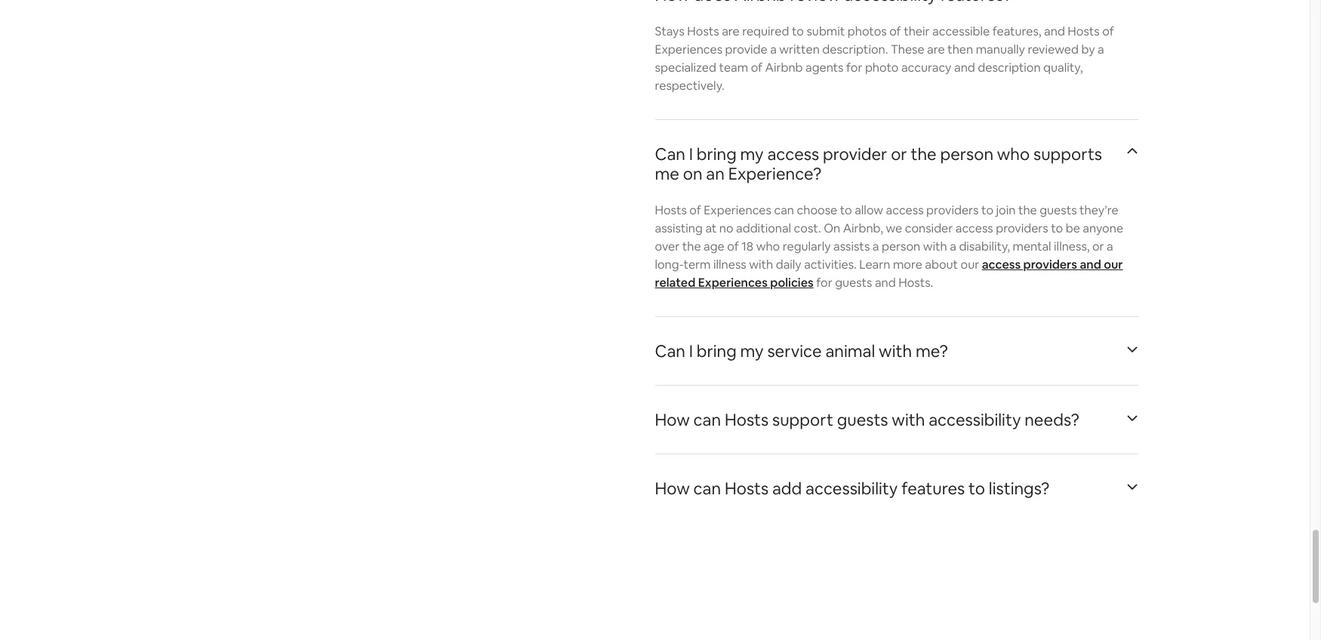 Task type: vqa. For each thing, say whether or not it's contained in the screenshot.
Us
no



Task type: locate. For each thing, give the bounding box(es) containing it.
can left an
[[655, 144, 686, 165]]

over
[[655, 239, 680, 255]]

can inside can i bring my access provider or the person who supports me on an experience?
[[655, 144, 686, 165]]

illness,
[[1054, 239, 1090, 255]]

person
[[941, 144, 994, 165], [882, 239, 921, 255]]

manually
[[976, 42, 1026, 58]]

with down 18
[[749, 257, 774, 273]]

2 vertical spatial guests
[[837, 410, 889, 431]]

how for how can hosts support guests with accessibility needs?
[[655, 410, 690, 431]]

photo
[[865, 60, 899, 76]]

0 vertical spatial how
[[655, 410, 690, 431]]

0 horizontal spatial for
[[817, 275, 833, 291]]

a up about
[[950, 239, 957, 255]]

and inside access providers and our related experiences policies
[[1080, 257, 1102, 273]]

1 horizontal spatial the
[[911, 144, 937, 165]]

hosts up assisting
[[655, 203, 687, 219]]

1 i from the top
[[689, 144, 693, 165]]

or
[[891, 144, 908, 165], [1093, 239, 1105, 255]]

1 horizontal spatial our
[[1104, 257, 1124, 273]]

i right me on the top
[[689, 144, 693, 165]]

providers down mental
[[1024, 257, 1078, 273]]

to left listings?
[[969, 478, 986, 500]]

our
[[961, 257, 980, 273], [1104, 257, 1124, 273]]

0 vertical spatial can
[[775, 203, 795, 219]]

providers up mental
[[996, 221, 1049, 237]]

for
[[847, 60, 863, 76], [817, 275, 833, 291]]

and down illness,
[[1080, 257, 1102, 273]]

for down activities.
[[817, 275, 833, 291]]

are
[[722, 24, 740, 40], [928, 42, 945, 58]]

to
[[792, 24, 804, 40], [840, 203, 853, 219], [982, 203, 994, 219], [1052, 221, 1064, 237], [969, 478, 986, 500]]

0 horizontal spatial our
[[961, 257, 980, 273]]

0 vertical spatial i
[[689, 144, 693, 165]]

1 horizontal spatial are
[[928, 42, 945, 58]]

hosts of experiences can choose to allow access providers to join the guests they're assisting at no additional cost. on airbnb, we consider access providers to be anyone over the age of 18 who regularly assists a person with a disability, mental illness, or a long-term illness with daily activities. learn more about our
[[655, 203, 1124, 273]]

access
[[768, 144, 820, 165], [886, 203, 924, 219], [956, 221, 994, 237], [982, 257, 1021, 273]]

0 horizontal spatial or
[[891, 144, 908, 165]]

a up learn
[[873, 239, 879, 255]]

description.
[[823, 42, 889, 58]]

2 vertical spatial providers
[[1024, 257, 1078, 273]]

1 vertical spatial experiences
[[704, 203, 772, 219]]

1 vertical spatial can
[[655, 341, 686, 362]]

and down learn
[[875, 275, 896, 291]]

guests inside how can hosts support guests with accessibility needs? dropdown button
[[837, 410, 889, 431]]

are up accuracy on the right top
[[928, 42, 945, 58]]

for guests and hosts.
[[814, 275, 934, 291]]

1 vertical spatial person
[[882, 239, 921, 255]]

my right an
[[741, 144, 764, 165]]

written
[[780, 42, 820, 58]]

are up provide
[[722, 24, 740, 40]]

i
[[689, 144, 693, 165], [689, 341, 693, 362]]

our inside access providers and our related experiences policies
[[1104, 257, 1124, 273]]

to inside dropdown button
[[969, 478, 986, 500]]

1 my from the top
[[741, 144, 764, 165]]

1 horizontal spatial who
[[998, 144, 1030, 165]]

0 vertical spatial are
[[722, 24, 740, 40]]

disability,
[[960, 239, 1011, 255]]

0 vertical spatial providers
[[927, 203, 979, 219]]

1 horizontal spatial person
[[941, 144, 994, 165]]

for down description.
[[847, 60, 863, 76]]

my for access
[[741, 144, 764, 165]]

2 our from the left
[[1104, 257, 1124, 273]]

who
[[998, 144, 1030, 165], [757, 239, 780, 255]]

1 can from the top
[[655, 144, 686, 165]]

bring inside can i bring my access provider or the person who supports me on an experience?
[[697, 144, 737, 165]]

can
[[655, 144, 686, 165], [655, 341, 686, 362]]

how can hosts support guests with accessibility needs?
[[655, 410, 1080, 431]]

can inside hosts of experiences can choose to allow access providers to join the guests they're assisting at no additional cost. on airbnb, we consider access providers to be anyone over the age of 18 who regularly assists a person with a disability, mental illness, or a long-term illness with daily activities. learn more about our
[[775, 203, 795, 219]]

the inside can i bring my access provider or the person who supports me on an experience?
[[911, 144, 937, 165]]

the right provider
[[911, 144, 937, 165]]

the
[[911, 144, 937, 165], [1019, 203, 1038, 219], [683, 239, 701, 255]]

my inside can i bring my access provider or the person who supports me on an experience?
[[741, 144, 764, 165]]

can for can i bring my access provider or the person who supports me on an experience?
[[655, 144, 686, 165]]

providers
[[927, 203, 979, 219], [996, 221, 1049, 237], [1024, 257, 1078, 273]]

access inside access providers and our related experiences policies
[[982, 257, 1021, 273]]

me?
[[916, 341, 949, 362]]

0 vertical spatial experiences
[[655, 42, 723, 58]]

specialized
[[655, 60, 717, 76]]

access down the 'disability,' at the top right of the page
[[982, 257, 1021, 273]]

1 vertical spatial or
[[1093, 239, 1105, 255]]

0 vertical spatial can
[[655, 144, 686, 165]]

the right "join"
[[1019, 203, 1038, 219]]

0 vertical spatial who
[[998, 144, 1030, 165]]

my inside can i bring my service animal with me? dropdown button
[[741, 341, 764, 362]]

hosts inside hosts of experiences can choose to allow access providers to join the guests they're assisting at no additional cost. on airbnb, we consider access providers to be anyone over the age of 18 who regularly assists a person with a disability, mental illness, or a long-term illness with daily activities. learn more about our
[[655, 203, 687, 219]]

bring for service
[[697, 341, 737, 362]]

person inside can i bring my access provider or the person who supports me on an experience?
[[941, 144, 994, 165]]

0 horizontal spatial accessibility
[[806, 478, 898, 500]]

0 horizontal spatial are
[[722, 24, 740, 40]]

1 horizontal spatial accessibility
[[929, 410, 1021, 431]]

hosts up by
[[1068, 24, 1100, 40]]

2 my from the top
[[741, 341, 764, 362]]

or down anyone
[[1093, 239, 1105, 255]]

our down the 'disability,' at the top right of the page
[[961, 257, 980, 273]]

0 vertical spatial the
[[911, 144, 937, 165]]

reviewed
[[1028, 42, 1079, 58]]

0 vertical spatial my
[[741, 144, 764, 165]]

0 vertical spatial or
[[891, 144, 908, 165]]

who left supports
[[998, 144, 1030, 165]]

guests right support
[[837, 410, 889, 431]]

2 i from the top
[[689, 341, 693, 362]]

i down related at the top of the page
[[689, 341, 693, 362]]

1 horizontal spatial or
[[1093, 239, 1105, 255]]

our inside hosts of experiences can choose to allow access providers to join the guests they're assisting at no additional cost. on airbnb, we consider access providers to be anyone over the age of 18 who regularly assists a person with a disability, mental illness, or a long-term illness with daily activities. learn more about our
[[961, 257, 980, 273]]

an
[[706, 163, 725, 185]]

2 vertical spatial can
[[694, 478, 721, 500]]

cost.
[[794, 221, 822, 237]]

my left service
[[741, 341, 764, 362]]

i inside can i bring my access provider or the person who supports me on an experience?
[[689, 144, 693, 165]]

1 how from the top
[[655, 410, 690, 431]]

experiences inside the stays hosts are required to submit photos of their accessible features, and hosts of experiences provide a written description. these are then manually reviewed by a specialized team of airbnb agents for photo accuracy and description quality, respectively.
[[655, 42, 723, 58]]

with
[[924, 239, 948, 255], [749, 257, 774, 273], [879, 341, 912, 362], [892, 410, 925, 431]]

providers up 'consider'
[[927, 203, 979, 219]]

hosts left support
[[725, 410, 769, 431]]

1 horizontal spatial for
[[847, 60, 863, 76]]

1 our from the left
[[961, 257, 980, 273]]

guests up be
[[1040, 203, 1077, 219]]

hosts
[[688, 24, 720, 40], [1068, 24, 1100, 40], [655, 203, 687, 219], [725, 410, 769, 431], [725, 478, 769, 500]]

can i bring my access provider or the person who supports me on an experience?
[[655, 144, 1103, 185]]

0 vertical spatial bring
[[697, 144, 737, 165]]

the up term
[[683, 239, 701, 255]]

to up 'written'
[[792, 24, 804, 40]]

experiences up no
[[704, 203, 772, 219]]

accessible
[[933, 24, 990, 40]]

join
[[997, 203, 1016, 219]]

policies
[[771, 275, 814, 291]]

experiences inside access providers and our related experiences policies
[[698, 275, 768, 291]]

bring
[[697, 144, 737, 165], [697, 341, 737, 362]]

2 vertical spatial experiences
[[698, 275, 768, 291]]

my
[[741, 144, 764, 165], [741, 341, 764, 362]]

our down anyone
[[1104, 257, 1124, 273]]

by
[[1082, 42, 1096, 58]]

hosts left 'add'
[[725, 478, 769, 500]]

who inside can i bring my access provider or the person who supports me on an experience?
[[998, 144, 1030, 165]]

0 horizontal spatial who
[[757, 239, 780, 255]]

1 vertical spatial i
[[689, 341, 693, 362]]

at
[[706, 221, 717, 237]]

how can hosts support guests with accessibility needs? button
[[655, 392, 1139, 448]]

guests inside hosts of experiences can choose to allow access providers to join the guests they're assisting at no additional cost. on airbnb, we consider access providers to be anyone over the age of 18 who regularly assists a person with a disability, mental illness, or a long-term illness with daily activities. learn more about our
[[1040, 203, 1077, 219]]

access up choose
[[768, 144, 820, 165]]

for inside the stays hosts are required to submit photos of their accessible features, and hosts of experiences provide a written description. these are then manually reviewed by a specialized team of airbnb agents for photo accuracy and description quality, respectively.
[[847, 60, 863, 76]]

and
[[1045, 24, 1066, 40], [955, 60, 976, 76], [1080, 257, 1102, 273], [875, 275, 896, 291]]

1 vertical spatial how
[[655, 478, 690, 500]]

experiences down 'illness' at the top right of the page
[[698, 275, 768, 291]]

0 vertical spatial for
[[847, 60, 863, 76]]

mental
[[1013, 239, 1052, 255]]

18
[[742, 239, 754, 255]]

1 vertical spatial bring
[[697, 341, 737, 362]]

description
[[978, 60, 1041, 76]]

1 vertical spatial my
[[741, 341, 764, 362]]

0 horizontal spatial the
[[683, 239, 701, 255]]

experiences up specialized at the top of page
[[655, 42, 723, 58]]

guests
[[1040, 203, 1077, 219], [835, 275, 873, 291], [837, 410, 889, 431]]

access providers and our related experiences policies link
[[655, 257, 1124, 291]]

can
[[775, 203, 795, 219], [694, 410, 721, 431], [694, 478, 721, 500]]

their
[[904, 24, 930, 40]]

1 vertical spatial accessibility
[[806, 478, 898, 500]]

or inside hosts of experiences can choose to allow access providers to join the guests they're assisting at no additional cost. on airbnb, we consider access providers to be anyone over the age of 18 who regularly assists a person with a disability, mental illness, or a long-term illness with daily activities. learn more about our
[[1093, 239, 1105, 255]]

0 horizontal spatial person
[[882, 239, 921, 255]]

accessibility
[[929, 410, 1021, 431], [806, 478, 898, 500]]

how
[[655, 410, 690, 431], [655, 478, 690, 500]]

1 bring from the top
[[697, 144, 737, 165]]

experiences
[[655, 42, 723, 58], [704, 203, 772, 219], [698, 275, 768, 291]]

i for can i bring my access provider or the person who supports me on an experience?
[[689, 144, 693, 165]]

1 vertical spatial can
[[694, 410, 721, 431]]

2 horizontal spatial the
[[1019, 203, 1038, 219]]

2 bring from the top
[[697, 341, 737, 362]]

with down 'consider'
[[924, 239, 948, 255]]

a
[[771, 42, 777, 58], [1098, 42, 1105, 58], [873, 239, 879, 255], [950, 239, 957, 255], [1107, 239, 1114, 255]]

2 can from the top
[[655, 341, 686, 362]]

learn
[[860, 257, 891, 273]]

2 how from the top
[[655, 478, 690, 500]]

1 vertical spatial who
[[757, 239, 780, 255]]

can down related at the top of the page
[[655, 341, 686, 362]]

access providers and our related experiences policies
[[655, 257, 1124, 291]]

0 vertical spatial person
[[941, 144, 994, 165]]

bring for access
[[697, 144, 737, 165]]

or right provider
[[891, 144, 908, 165]]

who down the additional
[[757, 239, 780, 255]]

guests down learn
[[835, 275, 873, 291]]

of
[[890, 24, 902, 40], [1103, 24, 1115, 40], [751, 60, 763, 76], [690, 203, 702, 219], [728, 239, 739, 255]]

0 vertical spatial guests
[[1040, 203, 1077, 219]]



Task type: describe. For each thing, give the bounding box(es) containing it.
can i bring my service animal with me? button
[[655, 324, 1139, 379]]

how for how can hosts add accessibility features to listings?
[[655, 478, 690, 500]]

1 vertical spatial guests
[[835, 275, 873, 291]]

0 vertical spatial accessibility
[[929, 410, 1021, 431]]

provide
[[726, 42, 768, 58]]

these
[[891, 42, 925, 58]]

on
[[824, 221, 841, 237]]

with left me?
[[879, 341, 912, 362]]

respectively.
[[655, 78, 725, 94]]

we
[[886, 221, 903, 237]]

anyone
[[1083, 221, 1124, 237]]

how can hosts add accessibility features to listings?
[[655, 478, 1050, 500]]

related
[[655, 275, 696, 291]]

activities.
[[805, 257, 857, 273]]

can for add
[[694, 478, 721, 500]]

add
[[773, 478, 802, 500]]

animal
[[826, 341, 876, 362]]

consider
[[905, 221, 953, 237]]

airbnb
[[766, 60, 803, 76]]

be
[[1066, 221, 1081, 237]]

1 vertical spatial for
[[817, 275, 833, 291]]

access up the 'disability,' at the top right of the page
[[956, 221, 994, 237]]

2 vertical spatial the
[[683, 239, 701, 255]]

submit
[[807, 24, 845, 40]]

required
[[743, 24, 790, 40]]

my for service
[[741, 341, 764, 362]]

i for can i bring my service animal with me?
[[689, 341, 693, 362]]

then
[[948, 42, 974, 58]]

1 vertical spatial the
[[1019, 203, 1038, 219]]

can for can i bring my service animal with me?
[[655, 341, 686, 362]]

daily
[[776, 257, 802, 273]]

hosts.
[[899, 275, 934, 291]]

to inside the stays hosts are required to submit photos of their accessible features, and hosts of experiences provide a written description. these are then manually reviewed by a specialized team of airbnb agents for photo accuracy and description quality, respectively.
[[792, 24, 804, 40]]

additional
[[736, 221, 792, 237]]

on
[[683, 163, 703, 185]]

agents
[[806, 60, 844, 76]]

more
[[893, 257, 923, 273]]

assists
[[834, 239, 870, 255]]

assisting
[[655, 221, 703, 237]]

regularly
[[783, 239, 831, 255]]

they're
[[1080, 203, 1119, 219]]

choose
[[797, 203, 838, 219]]

long-
[[655, 257, 684, 273]]

allow
[[855, 203, 884, 219]]

needs?
[[1025, 410, 1080, 431]]

a down anyone
[[1107, 239, 1114, 255]]

person inside hosts of experiences can choose to allow access providers to join the guests they're assisting at no additional cost. on airbnb, we consider access providers to be anyone over the age of 18 who regularly assists a person with a disability, mental illness, or a long-term illness with daily activities. learn more about our
[[882, 239, 921, 255]]

listings?
[[989, 478, 1050, 500]]

quality,
[[1044, 60, 1083, 76]]

me
[[655, 163, 680, 185]]

providers inside access providers and our related experiences policies
[[1024, 257, 1078, 273]]

to left be
[[1052, 221, 1064, 237]]

team
[[719, 60, 749, 76]]

service
[[768, 341, 822, 362]]

and down then
[[955, 60, 976, 76]]

hosts right the stays
[[688, 24, 720, 40]]

photos
[[848, 24, 887, 40]]

with down can i bring my service animal with me? dropdown button
[[892, 410, 925, 431]]

and up reviewed
[[1045, 24, 1066, 40]]

experiences inside hosts of experiences can choose to allow access providers to join the guests they're assisting at no additional cost. on airbnb, we consider access providers to be anyone over the age of 18 who regularly assists a person with a disability, mental illness, or a long-term illness with daily activities. learn more about our
[[704, 203, 772, 219]]

term
[[684, 257, 711, 273]]

access inside can i bring my access provider or the person who supports me on an experience?
[[768, 144, 820, 165]]

to left "join"
[[982, 203, 994, 219]]

features
[[902, 478, 965, 500]]

about
[[925, 257, 959, 273]]

stays hosts are required to submit photos of their accessible features, and hosts of experiences provide a written description. these are then manually reviewed by a specialized team of airbnb agents for photo accuracy and description quality, respectively.
[[655, 24, 1115, 94]]

stays
[[655, 24, 685, 40]]

who inside hosts of experiences can choose to allow access providers to join the guests they're assisting at no additional cost. on airbnb, we consider access providers to be anyone over the age of 18 who regularly assists a person with a disability, mental illness, or a long-term illness with daily activities. learn more about our
[[757, 239, 780, 255]]

provider
[[823, 144, 888, 165]]

illness
[[714, 257, 747, 273]]

experience?
[[729, 163, 822, 185]]

access up we
[[886, 203, 924, 219]]

how can hosts add accessibility features to listings? button
[[655, 461, 1139, 517]]

no
[[720, 221, 734, 237]]

support
[[773, 410, 834, 431]]

can i bring my access provider or the person who supports me on an experience? button
[[655, 126, 1139, 202]]

a down required
[[771, 42, 777, 58]]

airbnb,
[[843, 221, 884, 237]]

features,
[[993, 24, 1042, 40]]

a right by
[[1098, 42, 1105, 58]]

to up on
[[840, 203, 853, 219]]

1 vertical spatial are
[[928, 42, 945, 58]]

accuracy
[[902, 60, 952, 76]]

or inside can i bring my access provider or the person who supports me on an experience?
[[891, 144, 908, 165]]

can i bring my service animal with me?
[[655, 341, 949, 362]]

1 vertical spatial providers
[[996, 221, 1049, 237]]

age
[[704, 239, 725, 255]]

can for support
[[694, 410, 721, 431]]

supports
[[1034, 144, 1103, 165]]



